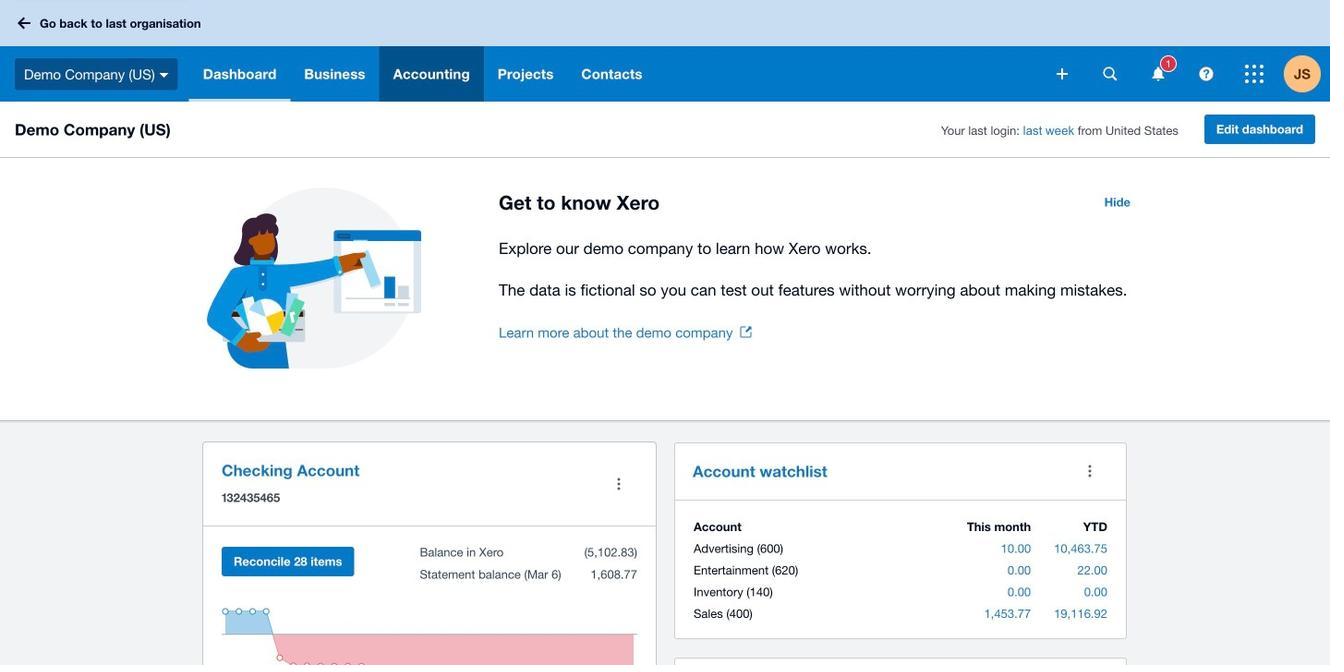 Task type: vqa. For each thing, say whether or not it's contained in the screenshot.
Save link
no



Task type: describe. For each thing, give the bounding box(es) containing it.
intro banner body element
[[499, 236, 1142, 303]]

0 horizontal spatial svg image
[[160, 73, 169, 77]]



Task type: locate. For each thing, give the bounding box(es) containing it.
manage menu toggle image
[[600, 466, 637, 502]]

svg image
[[1152, 67, 1164, 81], [160, 73, 169, 77]]

1 horizontal spatial svg image
[[1152, 67, 1164, 81]]

banner
[[0, 0, 1330, 102]]

svg image
[[18, 17, 30, 29], [1245, 65, 1264, 83], [1103, 67, 1117, 81], [1199, 67, 1213, 81], [1057, 68, 1068, 79]]



